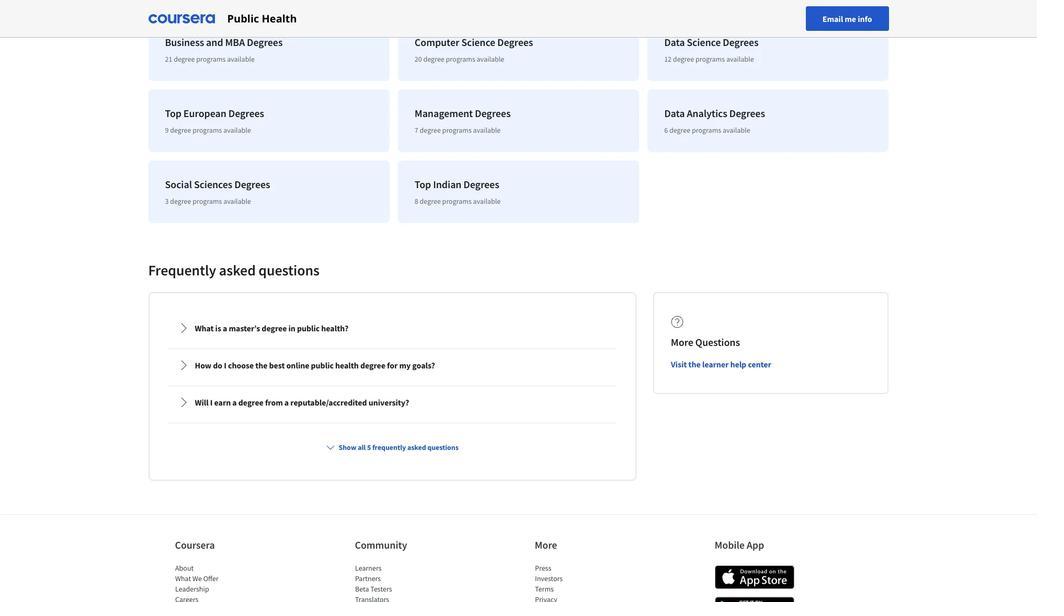 Task type: describe. For each thing, give the bounding box(es) containing it.
questions inside dropdown button
[[428, 443, 459, 453]]

data analytics degrees
[[665, 107, 766, 120]]

degree for management degrees
[[420, 126, 441, 135]]

center
[[748, 360, 772, 370]]

a inside dropdown button
[[223, 323, 227, 334]]

top indian degrees
[[415, 178, 500, 191]]

the inside dropdown button
[[255, 361, 268, 371]]

frequently asked questions element
[[140, 261, 898, 490]]

will
[[195, 398, 209, 408]]

offer
[[203, 575, 218, 584]]

is
[[215, 323, 221, 334]]

degree for computer science degrees
[[424, 54, 445, 64]]

public
[[227, 11, 259, 25]]

0 vertical spatial questions
[[259, 261, 320, 280]]

frequently
[[373, 443, 406, 453]]

from
[[265, 398, 283, 408]]

available for top european degrees
[[224, 126, 251, 135]]

available for business and mba degrees
[[227, 54, 255, 64]]

about what we offer leadership
[[175, 564, 218, 594]]

will i earn a degree from a reputable/accredited university?
[[195, 398, 409, 408]]

7 degree programs available
[[415, 126, 501, 135]]

8
[[415, 197, 419, 206]]

what inside dropdown button
[[195, 323, 214, 334]]

programs for top indian degrees
[[443, 197, 472, 206]]

social sciences degrees
[[165, 178, 270, 191]]

8 degree programs available
[[415, 197, 501, 206]]

how
[[195, 361, 211, 371]]

press
[[535, 564, 551, 574]]

earn
[[214, 398, 231, 408]]

social
[[165, 178, 192, 191]]

available for top indian degrees
[[473, 197, 501, 206]]

20 degree programs available
[[415, 54, 505, 64]]

analytics
[[687, 107, 728, 120]]

european
[[184, 107, 227, 120]]

for
[[387, 361, 398, 371]]

choose
[[228, 361, 254, 371]]

me
[[845, 13, 857, 24]]

what we offer link
[[175, 575, 218, 584]]

degrees for top indian degrees
[[464, 178, 500, 191]]

more for more questions
[[671, 336, 694, 349]]

learners partners beta testers
[[355, 564, 392, 594]]

business and mba degrees
[[165, 36, 283, 49]]

leadership
[[175, 585, 209, 594]]

learners link
[[355, 564, 382, 574]]

show all 5 frequently asked questions button
[[322, 439, 463, 457]]

visit the learner help center
[[671, 360, 772, 370]]

degree for top indian degrees
[[420, 197, 441, 206]]

press link
[[535, 564, 551, 574]]

list for more
[[535, 564, 624, 603]]

visit
[[671, 360, 687, 370]]

about
[[175, 564, 194, 574]]

list for community
[[355, 564, 444, 603]]

all
[[358, 443, 366, 453]]

list containing business and mba degrees
[[144, 14, 894, 228]]

help
[[731, 360, 747, 370]]

computer
[[415, 36, 460, 49]]

about link
[[175, 564, 194, 574]]

coursera image
[[148, 10, 215, 27]]

5
[[367, 443, 371, 453]]

available for computer science degrees
[[477, 54, 505, 64]]

0 vertical spatial public
[[297, 323, 320, 334]]

email me info button
[[806, 6, 889, 31]]

science for computer
[[462, 36, 496, 49]]

email
[[823, 13, 844, 24]]

learner
[[703, 360, 729, 370]]

how do i choose the best online public health degree for my goals? button
[[170, 351, 615, 380]]

3 degree programs available
[[165, 197, 251, 206]]

list for coursera
[[175, 564, 264, 603]]

goals?
[[413, 361, 435, 371]]

master's
[[229, 323, 260, 334]]

management degrees
[[415, 107, 511, 120]]

mobile app
[[715, 539, 765, 552]]

programs for management degrees
[[443, 126, 472, 135]]

online
[[287, 361, 310, 371]]

available for data analytics degrees
[[723, 126, 751, 135]]

programs for computer science degrees
[[446, 54, 476, 64]]

university?
[[369, 398, 409, 408]]

i inside will i earn a degree from a reputable/accredited university? "dropdown button"
[[210, 398, 213, 408]]

degree for social sciences degrees
[[170, 197, 191, 206]]

degree for data analytics degrees
[[670, 126, 691, 135]]

partners
[[355, 575, 381, 584]]

testers
[[370, 585, 392, 594]]

3
[[165, 197, 169, 206]]

list item for community
[[355, 595, 444, 603]]

degrees for data analytics degrees
[[730, 107, 766, 120]]

12 degree programs available
[[665, 54, 754, 64]]

degree for top european degrees
[[170, 126, 191, 135]]

collapsed list
[[166, 310, 619, 426]]

questions
[[696, 336, 740, 349]]

beta testers link
[[355, 585, 392, 594]]

20
[[415, 54, 422, 64]]

press investors terms
[[535, 564, 563, 594]]

programs for data science degrees
[[696, 54, 725, 64]]

do
[[213, 361, 222, 371]]

community
[[355, 539, 407, 552]]

app
[[747, 539, 765, 552]]

health
[[262, 11, 297, 25]]

partners link
[[355, 575, 381, 584]]

top for top european degrees
[[165, 107, 182, 120]]



Task type: vqa. For each thing, say whether or not it's contained in the screenshot.
8 link
no



Task type: locate. For each thing, give the bounding box(es) containing it.
info
[[858, 13, 873, 24]]

the
[[689, 360, 701, 370], [255, 361, 268, 371]]

9
[[165, 126, 169, 135]]

0 vertical spatial asked
[[219, 261, 256, 280]]

programs for top european degrees
[[193, 126, 222, 135]]

visit the learner help center link
[[671, 360, 772, 370]]

available down computer science degrees
[[477, 54, 505, 64]]

0 horizontal spatial questions
[[259, 261, 320, 280]]

programs down sciences
[[193, 197, 222, 206]]

1 horizontal spatial i
[[224, 361, 227, 371]]

2 data from the top
[[665, 107, 685, 120]]

degree left for in the left bottom of the page
[[361, 361, 386, 371]]

21 degree programs available
[[165, 54, 255, 64]]

and
[[206, 36, 223, 49]]

list item
[[175, 595, 264, 603], [355, 595, 444, 603], [535, 595, 624, 603]]

list containing press
[[535, 564, 624, 603]]

1 vertical spatial i
[[210, 398, 213, 408]]

top
[[165, 107, 182, 120], [415, 178, 431, 191]]

1 vertical spatial data
[[665, 107, 685, 120]]

asked inside dropdown button
[[408, 443, 426, 453]]

data up 6
[[665, 107, 685, 120]]

science for data
[[687, 36, 721, 49]]

frequently
[[148, 261, 216, 280]]

2 horizontal spatial list item
[[535, 595, 624, 603]]

1 vertical spatial asked
[[408, 443, 426, 453]]

2 science from the left
[[687, 36, 721, 49]]

mba
[[225, 36, 245, 49]]

programs down 'management degrees'
[[443, 126, 472, 135]]

public health
[[227, 11, 297, 25]]

what inside about what we offer leadership
[[175, 575, 191, 584]]

data for data analytics degrees
[[665, 107, 685, 120]]

list item down terms link
[[535, 595, 624, 603]]

list containing about
[[175, 564, 264, 603]]

reputable/accredited
[[291, 398, 367, 408]]

programs down computer science degrees
[[446, 54, 476, 64]]

degree left in
[[262, 323, 287, 334]]

available down top indian degrees
[[473, 197, 501, 206]]

a right from
[[285, 398, 289, 408]]

public right in
[[297, 323, 320, 334]]

7
[[415, 126, 419, 135]]

2 horizontal spatial a
[[285, 398, 289, 408]]

best
[[269, 361, 285, 371]]

show
[[339, 443, 357, 453]]

available for management degrees
[[473, 126, 501, 135]]

leadership link
[[175, 585, 209, 594]]

list containing learners
[[355, 564, 444, 603]]

0 horizontal spatial top
[[165, 107, 182, 120]]

degree right 8
[[420, 197, 441, 206]]

investors link
[[535, 575, 563, 584]]

available for data science degrees
[[727, 54, 754, 64]]

top up "9"
[[165, 107, 182, 120]]

1 list item from the left
[[175, 595, 264, 603]]

degrees for top european degrees
[[229, 107, 264, 120]]

degree right 21
[[174, 54, 195, 64]]

degree inside "dropdown button"
[[239, 398, 264, 408]]

available for social sciences degrees
[[224, 197, 251, 206]]

we
[[192, 575, 202, 584]]

coursera
[[175, 539, 215, 552]]

beta
[[355, 585, 369, 594]]

0 horizontal spatial science
[[462, 36, 496, 49]]

available down top european degrees
[[224, 126, 251, 135]]

degree right 6
[[670, 126, 691, 135]]

programs for data analytics degrees
[[692, 126, 722, 135]]

1 vertical spatial top
[[415, 178, 431, 191]]

1 science from the left
[[462, 36, 496, 49]]

degree right 3
[[170, 197, 191, 206]]

more up visit
[[671, 336, 694, 349]]

management
[[415, 107, 473, 120]]

6 degree programs available
[[665, 126, 751, 135]]

3 list item from the left
[[535, 595, 624, 603]]

a right is
[[223, 323, 227, 334]]

will i earn a degree from a reputable/accredited university? button
[[170, 388, 615, 418]]

health
[[335, 361, 359, 371]]

degree right "9"
[[170, 126, 191, 135]]

what
[[195, 323, 214, 334], [175, 575, 191, 584]]

1 horizontal spatial a
[[233, 398, 237, 408]]

asked
[[219, 261, 256, 280], [408, 443, 426, 453]]

public
[[297, 323, 320, 334], [311, 361, 334, 371]]

21
[[165, 54, 172, 64]]

terms link
[[535, 585, 554, 594]]

in
[[289, 323, 296, 334]]

the right visit
[[689, 360, 701, 370]]

available down 'management degrees'
[[473, 126, 501, 135]]

degree right 20
[[424, 54, 445, 64]]

the left best
[[255, 361, 268, 371]]

frequently asked questions
[[148, 261, 320, 280]]

learners
[[355, 564, 382, 574]]

programs for business and mba degrees
[[196, 54, 226, 64]]

0 vertical spatial data
[[665, 36, 685, 49]]

1 horizontal spatial asked
[[408, 443, 426, 453]]

1 horizontal spatial more
[[671, 336, 694, 349]]

degree left from
[[239, 398, 264, 408]]

indian
[[433, 178, 462, 191]]

available down data analytics degrees
[[723, 126, 751, 135]]

0 horizontal spatial what
[[175, 575, 191, 584]]

data for data science degrees
[[665, 36, 685, 49]]

more up press
[[535, 539, 558, 552]]

1 horizontal spatial what
[[195, 323, 214, 334]]

programs down data science degrees
[[696, 54, 725, 64]]

available down social sciences degrees
[[224, 197, 251, 206]]

degrees for social sciences degrees
[[235, 178, 270, 191]]

programs
[[196, 54, 226, 64], [446, 54, 476, 64], [696, 54, 725, 64], [193, 126, 222, 135], [443, 126, 472, 135], [692, 126, 722, 135], [193, 197, 222, 206], [443, 197, 472, 206]]

0 horizontal spatial a
[[223, 323, 227, 334]]

degree for business and mba degrees
[[174, 54, 195, 64]]

business
[[165, 36, 204, 49]]

available
[[227, 54, 255, 64], [477, 54, 505, 64], [727, 54, 754, 64], [224, 126, 251, 135], [473, 126, 501, 135], [723, 126, 751, 135], [224, 197, 251, 206], [473, 197, 501, 206]]

9 degree programs available
[[165, 126, 251, 135]]

degrees for data science degrees
[[723, 36, 759, 49]]

available down data science degrees
[[727, 54, 754, 64]]

data science degrees
[[665, 36, 759, 49]]

list
[[144, 14, 894, 228], [175, 564, 264, 603], [355, 564, 444, 603], [535, 564, 624, 603]]

i right "will"
[[210, 398, 213, 408]]

mobile
[[715, 539, 745, 552]]

public right online
[[311, 361, 334, 371]]

programs down and
[[196, 54, 226, 64]]

0 horizontal spatial the
[[255, 361, 268, 371]]

1 vertical spatial what
[[175, 575, 191, 584]]

sciences
[[194, 178, 233, 191]]

2 list item from the left
[[355, 595, 444, 603]]

i inside how do i choose the best online public health degree for my goals? dropdown button
[[224, 361, 227, 371]]

my
[[399, 361, 411, 371]]

science
[[462, 36, 496, 49], [687, 36, 721, 49]]

0 horizontal spatial more
[[535, 539, 558, 552]]

email me info
[[823, 13, 873, 24]]

data
[[665, 36, 685, 49], [665, 107, 685, 120]]

1 data from the top
[[665, 36, 685, 49]]

health?
[[321, 323, 349, 334]]

degree right 7
[[420, 126, 441, 135]]

download on the app store image
[[715, 566, 795, 590]]

more inside "frequently asked questions" element
[[671, 336, 694, 349]]

i right 'do' on the bottom left of page
[[224, 361, 227, 371]]

12
[[665, 54, 672, 64]]

what is a master's degree in public health? button
[[170, 314, 615, 343]]

more
[[671, 336, 694, 349], [535, 539, 558, 552]]

how do i choose the best online public health degree for my goals?
[[195, 361, 435, 371]]

0 vertical spatial top
[[165, 107, 182, 120]]

a right "earn"
[[233, 398, 237, 408]]

what down about at the bottom left of the page
[[175, 575, 191, 584]]

show all 5 frequently asked questions
[[339, 443, 459, 453]]

list item down offer
[[175, 595, 264, 603]]

top up 8
[[415, 178, 431, 191]]

get it on google play image
[[715, 598, 795, 603]]

0 vertical spatial more
[[671, 336, 694, 349]]

programs down european
[[193, 126, 222, 135]]

1 horizontal spatial list item
[[355, 595, 444, 603]]

1 horizontal spatial top
[[415, 178, 431, 191]]

available down mba
[[227, 54, 255, 64]]

science up 12 degree programs available
[[687, 36, 721, 49]]

programs for social sciences degrees
[[193, 197, 222, 206]]

top european degrees
[[165, 107, 264, 120]]

a
[[223, 323, 227, 334], [233, 398, 237, 408], [285, 398, 289, 408]]

list item for more
[[535, 595, 624, 603]]

programs down analytics
[[692, 126, 722, 135]]

1 horizontal spatial science
[[687, 36, 721, 49]]

degree right 12
[[673, 54, 694, 64]]

0 horizontal spatial list item
[[175, 595, 264, 603]]

0 vertical spatial what
[[195, 323, 214, 334]]

more for more
[[535, 539, 558, 552]]

what is a master's degree in public health?
[[195, 323, 349, 334]]

1 vertical spatial more
[[535, 539, 558, 552]]

data up 12
[[665, 36, 685, 49]]

0 horizontal spatial asked
[[219, 261, 256, 280]]

list item down testers
[[355, 595, 444, 603]]

1 vertical spatial public
[[311, 361, 334, 371]]

list item for coursera
[[175, 595, 264, 603]]

programs down top indian degrees
[[443, 197, 472, 206]]

computer science degrees
[[415, 36, 533, 49]]

degrees for computer science degrees
[[498, 36, 533, 49]]

science up 20 degree programs available
[[462, 36, 496, 49]]

0 vertical spatial i
[[224, 361, 227, 371]]

1 vertical spatial questions
[[428, 443, 459, 453]]

top for top indian degrees
[[415, 178, 431, 191]]

1 horizontal spatial questions
[[428, 443, 459, 453]]

0 horizontal spatial i
[[210, 398, 213, 408]]

i
[[224, 361, 227, 371], [210, 398, 213, 408]]

degrees
[[247, 36, 283, 49], [498, 36, 533, 49], [723, 36, 759, 49], [229, 107, 264, 120], [475, 107, 511, 120], [730, 107, 766, 120], [235, 178, 270, 191], [464, 178, 500, 191]]

degree for data science degrees
[[673, 54, 694, 64]]

what left is
[[195, 323, 214, 334]]

1 horizontal spatial the
[[689, 360, 701, 370]]

degree
[[174, 54, 195, 64], [424, 54, 445, 64], [673, 54, 694, 64], [170, 126, 191, 135], [420, 126, 441, 135], [670, 126, 691, 135], [170, 197, 191, 206], [420, 197, 441, 206], [262, 323, 287, 334], [361, 361, 386, 371], [239, 398, 264, 408]]

terms
[[535, 585, 554, 594]]

investors
[[535, 575, 563, 584]]



